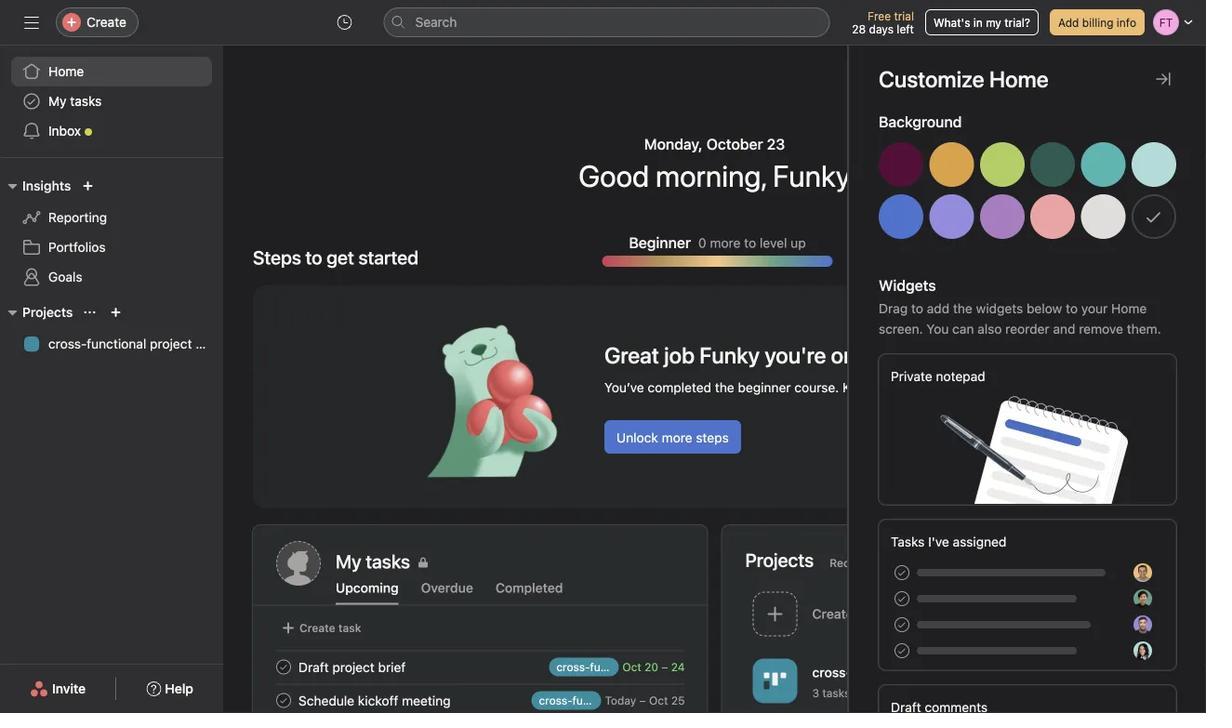 Task type: describe. For each thing, give the bounding box(es) containing it.
insights element
[[0, 169, 223, 296]]

insights button
[[0, 175, 71, 197]]

to right going
[[914, 380, 926, 395]]

schedule
[[298, 693, 354, 708]]

search button
[[384, 7, 830, 37]]

invite button
[[18, 672, 98, 706]]

can
[[952, 321, 974, 337]]

soon
[[876, 687, 902, 700]]

completed image
[[272, 656, 295, 678]]

functional for cross-functional project plan 3 tasks due soon
[[852, 665, 913, 680]]

0 horizontal spatial funky
[[700, 342, 760, 368]]

projects element
[[0, 296, 223, 363]]

my
[[986, 16, 1001, 29]]

schedule kickoff meeting
[[298, 693, 451, 708]]

customize home
[[879, 66, 1049, 92]]

my tasks link
[[11, 86, 212, 116]]

what's
[[934, 16, 970, 29]]

1 vertical spatial the
[[715, 380, 734, 395]]

0 horizontal spatial –
[[639, 694, 646, 707]]

overdue button
[[421, 580, 473, 605]]

add billing info button
[[1050, 9, 1145, 35]]

meeting
[[402, 693, 451, 708]]

completed checkbox for schedule
[[272, 690, 295, 712]]

invite
[[52, 681, 86, 696]]

to up 'and'
[[1066, 301, 1078, 316]]

projects inside dropdown button
[[22, 305, 73, 320]]

more inside button
[[662, 430, 692, 445]]

plan for cross-functional project plan
[[196, 336, 221, 351]]

reorder
[[1005, 321, 1050, 337]]

goals link
[[11, 262, 212, 292]]

inbox
[[48, 123, 81, 139]]

notepad
[[936, 369, 985, 384]]

you're
[[765, 342, 826, 368]]

beginner
[[738, 380, 791, 395]]

0
[[698, 235, 706, 250]]

billing
[[1082, 16, 1114, 29]]

3
[[812, 687, 819, 700]]

project for cross-functional project plan 3 tasks due soon
[[917, 665, 960, 680]]

up
[[791, 235, 806, 250]]

28
[[852, 22, 866, 35]]

info
[[1117, 16, 1136, 29]]

what's in my trial?
[[934, 16, 1030, 29]]

drag to add the widgets below to your home screen. you can also reorder and remove them.
[[879, 301, 1161, 337]]

assigned
[[953, 534, 1006, 550]]

24
[[671, 661, 685, 674]]

tasks inside 'cross-functional project plan 3 tasks due soon'
[[822, 687, 850, 700]]

monday, october 23 good morning, funky
[[579, 135, 851, 193]]

0 vertical spatial –
[[661, 661, 668, 674]]

oct 20 – 24
[[622, 661, 685, 674]]

1 horizontal spatial oct
[[649, 694, 668, 707]]

good
[[579, 158, 649, 193]]

tasks inside global element
[[70, 93, 102, 109]]

great
[[604, 342, 659, 368]]

kickoff
[[358, 693, 398, 708]]

functional for cross-functional project plan
[[87, 336, 146, 351]]

projects button
[[0, 301, 73, 324]]

help
[[165, 681, 193, 696]]

today
[[605, 694, 636, 707]]

plan for cross-functional project plan 3 tasks due soon
[[963, 665, 990, 680]]

add billing info
[[1058, 16, 1136, 29]]

to left add in the right top of the page
[[911, 301, 923, 316]]

more inside beginner 0 more to level up
[[710, 235, 741, 250]]

new image
[[82, 180, 93, 192]]

steps
[[696, 430, 729, 445]]

beginner 0 more to level up
[[629, 234, 806, 252]]

going
[[876, 380, 910, 395]]

home inside drag to add the widgets below to your home screen. you can also reorder and remove them.
[[1111, 301, 1147, 316]]

my
[[48, 93, 67, 109]]

what's in my trial? button
[[925, 9, 1039, 35]]

funky inside monday, october 23 good morning, funky
[[773, 158, 851, 193]]

close customization pane image
[[1156, 72, 1171, 86]]

free trial 28 days left
[[852, 9, 914, 35]]

create task button
[[276, 615, 366, 641]]

your way!
[[861, 342, 956, 368]]

your
[[1081, 301, 1108, 316]]

create button
[[56, 7, 139, 37]]

draft project brief
[[298, 660, 406, 675]]

background option group
[[879, 142, 1176, 246]]

unlock
[[617, 430, 658, 445]]

asana
[[999, 380, 1036, 395]]

get started
[[327, 246, 418, 268]]

upcoming button
[[336, 580, 399, 605]]

23
[[767, 135, 785, 153]]

cross-functional project plan
[[48, 336, 221, 351]]

cross- for cross-functional project plan
[[48, 336, 87, 351]]

remove
[[1079, 321, 1123, 337]]

task
[[338, 622, 361, 635]]

draft
[[298, 660, 329, 675]]

to right steps
[[305, 246, 322, 268]]

steps to get started
[[253, 246, 418, 268]]

project for cross-functional project plan
[[150, 336, 192, 351]]

inbox link
[[11, 116, 212, 146]]

tasks
[[891, 534, 925, 550]]

history image
[[337, 15, 352, 30]]

cross-functional project plan link
[[11, 329, 221, 359]]



Task type: vqa. For each thing, say whether or not it's contained in the screenshot.
Starred ELEMENT
no



Task type: locate. For each thing, give the bounding box(es) containing it.
2 horizontal spatial project
[[917, 665, 960, 680]]

1 vertical spatial completed checkbox
[[272, 690, 295, 712]]

1 horizontal spatial more
[[710, 235, 741, 250]]

– right today
[[639, 694, 646, 707]]

1 horizontal spatial home
[[1111, 301, 1147, 316]]

more right 0
[[710, 235, 741, 250]]

0 horizontal spatial oct
[[622, 661, 641, 674]]

portfolios
[[48, 239, 106, 255]]

overdue
[[421, 580, 473, 596]]

morning,
[[656, 158, 766, 193]]

below
[[1027, 301, 1062, 316]]

to left level
[[744, 235, 756, 250]]

plan inside the projects element
[[196, 336, 221, 351]]

pro!
[[1039, 380, 1063, 395]]

my tasks
[[48, 93, 102, 109]]

1 vertical spatial –
[[639, 694, 646, 707]]

1 horizontal spatial project
[[332, 660, 375, 675]]

0 horizontal spatial more
[[662, 430, 692, 445]]

on
[[831, 342, 856, 368]]

cross- for cross-functional project plan 3 tasks due soon
[[812, 665, 852, 680]]

1 horizontal spatial functional
[[852, 665, 913, 680]]

board image
[[764, 670, 786, 692]]

0 vertical spatial more
[[710, 235, 741, 250]]

add
[[1058, 16, 1079, 29]]

create task
[[299, 622, 361, 635]]

0 horizontal spatial projects
[[22, 305, 73, 320]]

oct
[[622, 661, 641, 674], [649, 694, 668, 707]]

home
[[48, 64, 84, 79], [1111, 301, 1147, 316]]

my tasks link
[[336, 549, 684, 575]]

Completed checkbox
[[272, 656, 295, 678], [272, 690, 295, 712]]

trial?
[[1005, 16, 1030, 29]]

them.
[[1127, 321, 1161, 337]]

create for create
[[86, 14, 126, 30]]

left
[[897, 22, 914, 35]]

0 vertical spatial home
[[48, 64, 84, 79]]

0 horizontal spatial tasks
[[70, 93, 102, 109]]

1 vertical spatial home
[[1111, 301, 1147, 316]]

tasks i've assigned
[[891, 534, 1006, 550]]

due
[[853, 687, 873, 700]]

goals
[[48, 269, 82, 285]]

global element
[[0, 46, 223, 157]]

0 horizontal spatial the
[[715, 380, 734, 395]]

completed checkbox down completed icon
[[272, 690, 295, 712]]

create inside create popup button
[[86, 14, 126, 30]]

– left '24'
[[661, 661, 668, 674]]

in
[[973, 16, 983, 29]]

the inside drag to add the widgets below to your home screen. you can also reorder and remove them.
[[953, 301, 972, 316]]

the
[[953, 301, 972, 316], [715, 380, 734, 395]]

monday,
[[644, 135, 703, 153]]

0 vertical spatial plan
[[196, 336, 221, 351]]

the left beginner
[[715, 380, 734, 395]]

1 vertical spatial funky
[[700, 342, 760, 368]]

course.
[[794, 380, 839, 395]]

search
[[415, 14, 457, 30]]

add
[[927, 301, 950, 316]]

tasks right 3 at the right of the page
[[822, 687, 850, 700]]

1 completed checkbox from the top
[[272, 656, 295, 678]]

cross-functional project plan 3 tasks due soon
[[812, 665, 990, 700]]

create left task
[[299, 622, 335, 635]]

1 horizontal spatial cross-
[[812, 665, 852, 680]]

plan
[[196, 336, 221, 351], [963, 665, 990, 680]]

0 horizontal spatial plan
[[196, 336, 221, 351]]

unlock more steps button
[[604, 420, 741, 454]]

home up them.
[[1111, 301, 1147, 316]]

create inside create task button
[[299, 622, 335, 635]]

portfolios link
[[11, 232, 212, 262]]

1 horizontal spatial funky
[[773, 158, 851, 193]]

beginner
[[629, 234, 691, 252]]

1 horizontal spatial create
[[299, 622, 335, 635]]

1 vertical spatial functional
[[852, 665, 913, 680]]

0 horizontal spatial cross-
[[48, 336, 87, 351]]

1 vertical spatial projects
[[745, 549, 814, 571]]

0 vertical spatial projects
[[22, 305, 73, 320]]

create project link
[[745, 586, 1154, 645]]

cross-
[[48, 336, 87, 351], [812, 665, 852, 680]]

home link
[[11, 57, 212, 86]]

0 vertical spatial the
[[953, 301, 972, 316]]

1 horizontal spatial projects
[[745, 549, 814, 571]]

cross- inside 'cross-functional project plan 3 tasks due soon'
[[812, 665, 852, 680]]

keep
[[843, 380, 873, 395]]

functional
[[87, 336, 146, 351], [852, 665, 913, 680]]

i've
[[928, 534, 949, 550]]

help button
[[134, 672, 205, 706]]

1 vertical spatial oct
[[649, 694, 668, 707]]

search list box
[[384, 7, 830, 37]]

new project or portfolio image
[[110, 307, 121, 318]]

2 completed checkbox from the top
[[272, 690, 295, 712]]

0 vertical spatial cross-
[[48, 336, 87, 351]]

functional inside 'cross-functional project plan 3 tasks due soon'
[[852, 665, 913, 680]]

completed
[[648, 380, 711, 395]]

0 horizontal spatial functional
[[87, 336, 146, 351]]

functional up soon
[[852, 665, 913, 680]]

0 horizontal spatial project
[[150, 336, 192, 351]]

0 vertical spatial completed checkbox
[[272, 656, 295, 678]]

functional down new project or portfolio icon
[[87, 336, 146, 351]]

home inside global element
[[48, 64, 84, 79]]

trial
[[894, 9, 914, 22]]

screen.
[[879, 321, 923, 337]]

create for create task
[[299, 622, 335, 635]]

0 vertical spatial create
[[86, 14, 126, 30]]

1 horizontal spatial the
[[953, 301, 972, 316]]

completed button
[[496, 580, 563, 605]]

funky
[[773, 158, 851, 193], [700, 342, 760, 368]]

private notepad
[[891, 369, 985, 384]]

0 vertical spatial tasks
[[70, 93, 102, 109]]

0 vertical spatial functional
[[87, 336, 146, 351]]

completed checkbox for draft
[[272, 656, 295, 678]]

completed checkbox left draft
[[272, 656, 295, 678]]

create project
[[812, 606, 900, 622]]

1 vertical spatial cross-
[[812, 665, 852, 680]]

1 vertical spatial more
[[662, 430, 692, 445]]

tasks right 'my'
[[70, 93, 102, 109]]

home up 'my'
[[48, 64, 84, 79]]

my tasks
[[336, 550, 410, 572]]

0 horizontal spatial create
[[86, 14, 126, 30]]

you've
[[604, 380, 644, 395]]

an
[[981, 380, 995, 395]]

1 vertical spatial plan
[[963, 665, 990, 680]]

hide sidebar image
[[24, 15, 39, 30]]

show options, current sort, top image
[[84, 307, 95, 318]]

create up home link
[[86, 14, 126, 30]]

completed
[[496, 580, 563, 596]]

cross- down show options, current sort, top icon in the left top of the page
[[48, 336, 87, 351]]

add profile photo image
[[276, 541, 321, 586]]

days
[[869, 22, 894, 35]]

tasks
[[70, 93, 102, 109], [822, 687, 850, 700]]

cross- inside the projects element
[[48, 336, 87, 351]]

to inside beginner 0 more to level up
[[744, 235, 756, 250]]

background
[[879, 113, 962, 131]]

1 horizontal spatial –
[[661, 661, 668, 674]]

job
[[664, 342, 695, 368]]

project inside 'cross-functional project plan 3 tasks due soon'
[[917, 665, 960, 680]]

1 horizontal spatial tasks
[[822, 687, 850, 700]]

become
[[929, 380, 977, 395]]

funky down 23
[[773, 158, 851, 193]]

oct left "20"
[[622, 661, 641, 674]]

level
[[760, 235, 787, 250]]

brief
[[378, 660, 406, 675]]

october
[[706, 135, 763, 153]]

functional inside the projects element
[[87, 336, 146, 351]]

widgets
[[879, 277, 936, 294]]

completed image
[[272, 690, 295, 712]]

25
[[671, 694, 685, 707]]

plan inside 'cross-functional project plan 3 tasks due soon'
[[963, 665, 990, 680]]

insights
[[22, 178, 71, 193]]

reporting link
[[11, 203, 212, 232]]

cross- up 3 at the right of the page
[[812, 665, 852, 680]]

1 vertical spatial create
[[299, 622, 335, 635]]

0 vertical spatial oct
[[622, 661, 641, 674]]

0 vertical spatial funky
[[773, 158, 851, 193]]

0 horizontal spatial home
[[48, 64, 84, 79]]

create
[[86, 14, 126, 30], [299, 622, 335, 635]]

also
[[977, 321, 1002, 337]]

oct left 25
[[649, 694, 668, 707]]

the up can
[[953, 301, 972, 316]]

great job funky you're on your way!
[[604, 342, 956, 368]]

more left steps at the bottom right
[[662, 430, 692, 445]]

–
[[661, 661, 668, 674], [639, 694, 646, 707]]

and
[[1053, 321, 1075, 337]]

funky up beginner
[[700, 342, 760, 368]]

upcoming
[[336, 580, 399, 596]]

1 vertical spatial tasks
[[822, 687, 850, 700]]

1 horizontal spatial plan
[[963, 665, 990, 680]]

widgets
[[976, 301, 1023, 316]]

20
[[645, 661, 658, 674]]

unlock more steps
[[617, 430, 729, 445]]



